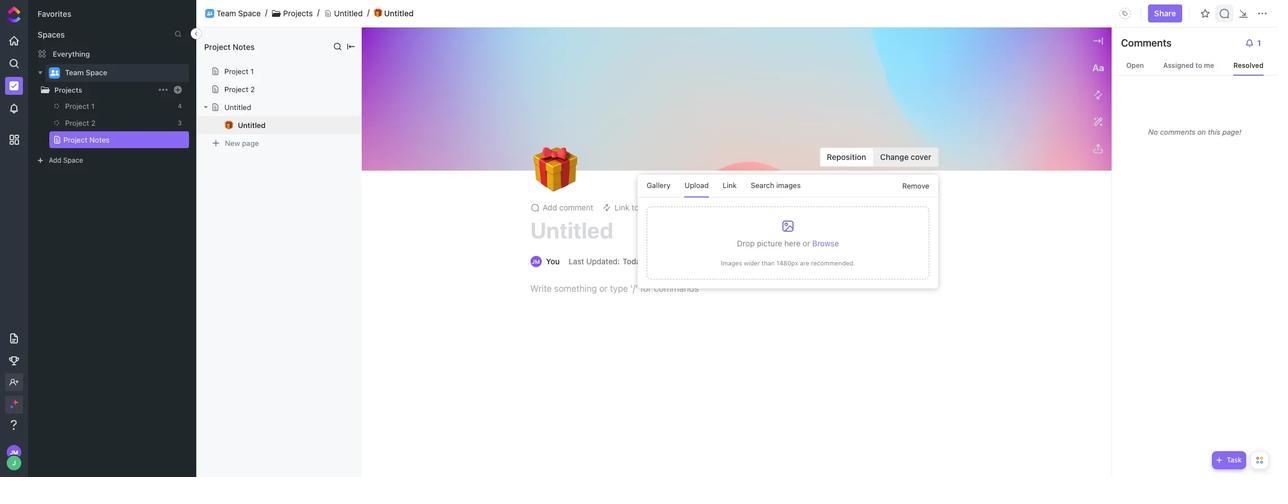 Task type: vqa. For each thing, say whether or not it's contained in the screenshot.
first ROW
no



Task type: locate. For each thing, give the bounding box(es) containing it.
this
[[1209, 127, 1221, 136]]

untitled down add comment in the left of the page
[[531, 217, 614, 243]]

1 vertical spatial 2
[[91, 118, 96, 127]]

2 up project notes link on the top left of the page
[[91, 118, 96, 127]]

1
[[251, 67, 254, 76], [91, 102, 95, 111]]

everything
[[53, 49, 90, 58]]

3
[[178, 119, 182, 126]]

0 vertical spatial projects
[[283, 8, 313, 18]]

1 horizontal spatial 2
[[251, 85, 255, 94]]

drop picture here or browse
[[738, 239, 840, 248]]

0 vertical spatial team space
[[217, 8, 261, 18]]

1 vertical spatial project 1
[[65, 102, 95, 111]]

0 horizontal spatial team space link
[[65, 64, 182, 82]]

2 horizontal spatial space
[[238, 8, 261, 18]]

change
[[881, 152, 909, 162]]

project 2 up project notes link on the top left of the page
[[65, 118, 96, 127]]

0 vertical spatial user friends image
[[207, 11, 213, 16]]

user friends image
[[207, 11, 213, 16], [50, 70, 59, 76]]

1 vertical spatial user friends image
[[50, 70, 59, 76]]

projects
[[283, 8, 313, 18], [54, 86, 82, 94]]

gallery
[[647, 181, 671, 190]]

untitled
[[334, 8, 363, 18], [384, 8, 414, 18], [225, 103, 251, 112], [238, 121, 266, 130], [531, 217, 614, 243]]

add space
[[49, 156, 83, 164]]

0 vertical spatial 1
[[251, 67, 254, 76]]

untitled right 🎁
[[384, 8, 414, 18]]

space
[[238, 8, 261, 18], [86, 68, 107, 77], [63, 156, 83, 164]]

page!
[[1223, 127, 1242, 136]]

project 1
[[225, 67, 254, 76], [65, 102, 95, 111]]

picture
[[757, 239, 783, 248]]

1 horizontal spatial project notes
[[204, 42, 255, 51]]

0 vertical spatial team space link
[[217, 8, 261, 18]]

updated:
[[587, 256, 620, 266]]

change cover
[[881, 152, 932, 162]]

team space link
[[217, 8, 261, 18], [65, 64, 182, 82]]

team for the bottom 'team space' link
[[65, 68, 84, 77]]

space for rightmost 'team space' link
[[238, 8, 261, 18]]

1 vertical spatial team space
[[65, 68, 107, 77]]

1 vertical spatial add
[[543, 203, 557, 212]]

no
[[1149, 127, 1159, 136]]

link
[[723, 181, 737, 190]]

comment
[[560, 203, 594, 212]]

untitled left 🎁
[[334, 8, 363, 18]]

0 horizontal spatial 2
[[91, 118, 96, 127]]

0 vertical spatial team
[[217, 8, 236, 18]]

0 horizontal spatial notes
[[90, 135, 110, 144]]

spaces link
[[29, 30, 65, 39]]

here
[[785, 239, 801, 248]]

0 vertical spatial add
[[49, 156, 61, 164]]

project 2 link
[[54, 114, 171, 131]]

project 2 up the new page
[[225, 85, 255, 94]]

1 horizontal spatial project 1
[[225, 67, 254, 76]]

assigned
[[1164, 61, 1195, 70]]

new
[[225, 138, 240, 147]]

1 horizontal spatial project 2
[[225, 85, 255, 94]]

projects link
[[283, 8, 313, 18], [17, 84, 157, 96], [54, 86, 157, 94]]

0 vertical spatial project notes
[[204, 42, 255, 51]]

2
[[251, 85, 255, 94], [91, 118, 96, 127]]

notes
[[233, 42, 255, 51], [90, 135, 110, 144]]

🎁
[[374, 9, 383, 18]]

1 horizontal spatial notes
[[233, 42, 255, 51]]

share
[[1155, 8, 1177, 18]]

2 up page
[[251, 85, 255, 94]]

0 vertical spatial space
[[238, 8, 261, 18]]

1 vertical spatial project notes
[[63, 135, 110, 144]]

images
[[721, 259, 743, 267]]

wider
[[744, 259, 760, 267]]

1 vertical spatial project 2
[[65, 118, 96, 127]]

0 horizontal spatial add
[[49, 156, 61, 164]]

drop
[[738, 239, 755, 248]]

0 vertical spatial notes
[[233, 42, 255, 51]]

open
[[1127, 61, 1145, 70]]

1 vertical spatial space
[[86, 68, 107, 77]]

team
[[217, 8, 236, 18], [65, 68, 84, 77]]

1 horizontal spatial team space
[[217, 8, 261, 18]]

0 horizontal spatial team
[[65, 68, 84, 77]]

1 horizontal spatial projects
[[283, 8, 313, 18]]

at
[[647, 256, 655, 266]]

reposition button
[[821, 148, 874, 166]]

0 horizontal spatial project 2
[[65, 118, 96, 127]]

1 horizontal spatial user friends image
[[207, 11, 213, 16]]

1 horizontal spatial space
[[86, 68, 107, 77]]

2 vertical spatial space
[[63, 156, 83, 164]]

images wider than 1480px are recommended.
[[721, 259, 856, 267]]

0 vertical spatial project 2
[[225, 85, 255, 94]]

0 horizontal spatial project notes
[[63, 135, 110, 144]]

project 1 link
[[54, 98, 171, 114]]

project notes
[[204, 42, 255, 51], [63, 135, 110, 144]]

to
[[1196, 61, 1203, 70]]

are
[[801, 259, 810, 267]]

1 vertical spatial team
[[65, 68, 84, 77]]

change cover button
[[874, 148, 939, 166]]

1 horizontal spatial add
[[543, 203, 557, 212]]

0 horizontal spatial team space
[[65, 68, 107, 77]]

1480px
[[777, 259, 799, 267]]

assigned to me
[[1164, 61, 1215, 70]]

0 vertical spatial 2
[[251, 85, 255, 94]]

0 horizontal spatial projects
[[54, 86, 82, 94]]

team space
[[217, 8, 261, 18], [65, 68, 107, 77]]

no comments on this page!
[[1149, 127, 1242, 136]]

1 vertical spatial 1
[[91, 102, 95, 111]]

cover
[[911, 152, 932, 162]]

add
[[49, 156, 61, 164], [543, 203, 557, 212]]

search images
[[751, 181, 801, 190]]

project
[[204, 42, 231, 51], [225, 67, 249, 76], [225, 85, 249, 94], [65, 102, 89, 111], [65, 118, 89, 127], [63, 135, 88, 144]]

0 horizontal spatial project 1
[[65, 102, 95, 111]]

1 horizontal spatial team
[[217, 8, 236, 18]]

resolved
[[1234, 61, 1264, 70]]

project 2
[[225, 85, 255, 94], [65, 118, 96, 127]]



Task type: describe. For each thing, give the bounding box(es) containing it.
last
[[569, 256, 585, 266]]

on
[[1198, 127, 1207, 136]]

today
[[623, 256, 645, 266]]

task
[[1228, 456, 1243, 464]]

4
[[178, 102, 182, 109]]

than
[[762, 259, 775, 267]]

everything link
[[29, 45, 196, 63]]

1 vertical spatial projects
[[54, 86, 82, 94]]

add comment
[[543, 203, 594, 212]]

untitled up page
[[238, 121, 266, 130]]

new page
[[225, 138, 259, 147]]

0 horizontal spatial user friends image
[[50, 70, 59, 76]]

🎁 untitled
[[374, 8, 414, 18]]

0 vertical spatial project 1
[[225, 67, 254, 76]]

11:55
[[657, 256, 676, 266]]

page
[[242, 138, 259, 147]]

or
[[803, 239, 811, 248]]

comments
[[1161, 127, 1196, 136]]

0 horizontal spatial space
[[63, 156, 83, 164]]

browse
[[813, 239, 840, 248]]

change cover button
[[874, 148, 939, 166]]

upload
[[685, 181, 709, 190]]

comments
[[1122, 37, 1172, 49]]

project notes link
[[53, 131, 171, 148]]

remove
[[903, 181, 930, 190]]

1 vertical spatial notes
[[90, 135, 110, 144]]

1 horizontal spatial team space link
[[217, 8, 261, 18]]

team for rightmost 'team space' link
[[217, 8, 236, 18]]

spaces
[[38, 30, 65, 39]]

favorites button
[[38, 9, 71, 19]]

1 vertical spatial team space link
[[65, 64, 182, 82]]

search
[[751, 181, 775, 190]]

favorites
[[38, 9, 71, 19]]

me
[[1205, 61, 1215, 70]]

team space for rightmost 'team space' link
[[217, 8, 261, 18]]

last updated: today at 11:55
[[569, 256, 676, 266]]

1 horizontal spatial 1
[[251, 67, 254, 76]]

0 horizontal spatial 1
[[91, 102, 95, 111]]

add for add comment
[[543, 203, 557, 212]]

recommended.
[[812, 259, 856, 267]]

add for add space
[[49, 156, 61, 164]]

reposition
[[827, 152, 867, 162]]

team space for the bottom 'team space' link
[[65, 68, 107, 77]]

space for the bottom 'team space' link
[[86, 68, 107, 77]]

untitled up the new page
[[225, 103, 251, 112]]

images
[[777, 181, 801, 190]]



